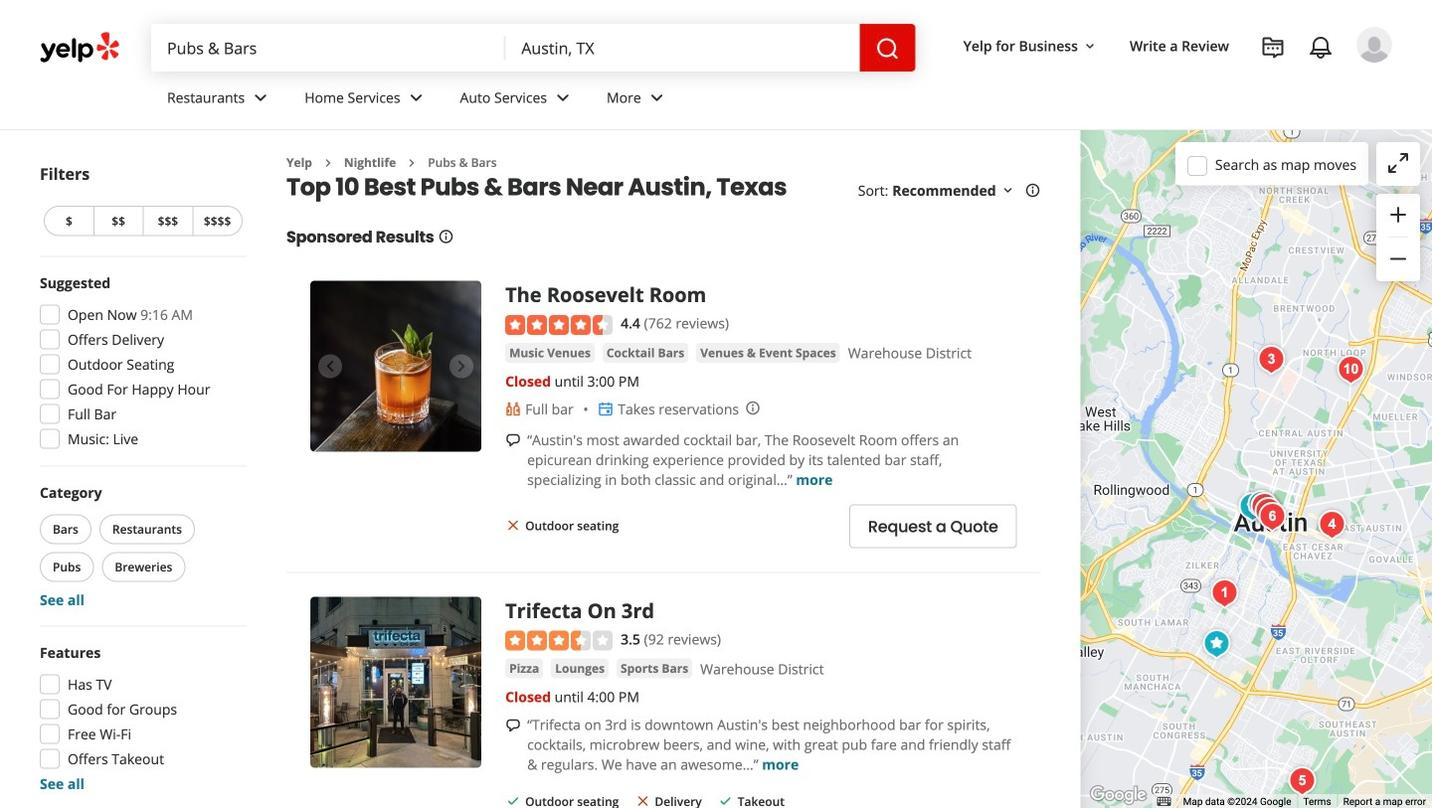 Task type: describe. For each thing, give the bounding box(es) containing it.
2 16 checkmark v2 image from the left
[[718, 794, 734, 809]]

zoom in image
[[1386, 203, 1410, 227]]

foxy's proper pub image
[[1253, 497, 1292, 537]]

2 24 chevron down v2 image from the left
[[645, 86, 669, 110]]

16 chevron down v2 image
[[1082, 38, 1098, 54]]

1 24 chevron down v2 image from the left
[[404, 86, 428, 110]]

0 vertical spatial lazarus brewing image
[[1331, 350, 1371, 390]]

next image
[[450, 355, 474, 378]]

16 chevron right v2 image
[[404, 155, 420, 171]]

3.5 star rating image
[[505, 631, 613, 651]]

1 24 chevron down v2 image from the left
[[249, 86, 273, 110]]

slideshow element for 3.5 star rating image
[[310, 597, 481, 768]]

16 close v2 image
[[505, 518, 521, 534]]

4.4 star rating image
[[505, 315, 613, 335]]

notifications image
[[1309, 36, 1333, 60]]

16 speech v2 image
[[505, 718, 521, 734]]

trifecta on 3rd image
[[1233, 487, 1272, 527]]

none field address, neighborhood, city, state or zip
[[506, 24, 860, 72]]

search image
[[876, 37, 900, 61]]

previous image
[[318, 355, 342, 378]]

business categories element
[[151, 72, 1392, 129]]

ceci j. image
[[1357, 27, 1392, 63]]

2 24 chevron down v2 image from the left
[[551, 86, 575, 110]]

user actions element
[[947, 25, 1420, 147]]

1 16 checkmark v2 image from the left
[[505, 794, 521, 809]]



Task type: vqa. For each thing, say whether or not it's contained in the screenshot.
Close image to the bottom
no



Task type: locate. For each thing, give the bounding box(es) containing it.
2 slideshow element from the top
[[310, 597, 481, 768]]

16 checkmark v2 image
[[505, 794, 521, 809], [718, 794, 734, 809]]

1 horizontal spatial 16 checkmark v2 image
[[718, 794, 734, 809]]

kelly's irish pub image
[[1205, 574, 1245, 614]]

16 checkmark v2 image down 16 speech v2 icon
[[505, 794, 521, 809]]

things to do, nail salons, plumbers text field
[[151, 24, 506, 72]]

0 vertical spatial slideshow element
[[310, 281, 481, 452]]

2 none field from the left
[[506, 24, 860, 72]]

previous image
[[318, 671, 342, 695]]

1 slideshow element from the top
[[310, 281, 481, 452]]

1 horizontal spatial 24 chevron down v2 image
[[645, 86, 669, 110]]

24 chevron down v2 image
[[404, 86, 428, 110], [551, 86, 575, 110]]

24 chevron down v2 image down things to do, nail salons, plumbers text field
[[249, 86, 273, 110]]

16 chevron down v2 image
[[1000, 183, 1016, 199]]

16 chevron right v2 image
[[320, 155, 336, 171]]

map region
[[1042, 0, 1432, 809]]

keyboard shortcuts image
[[1157, 798, 1171, 807]]

the roosevelt room image
[[1242, 485, 1281, 525]]

16 checkmark v2 image right 16 close v2 icon
[[718, 794, 734, 809]]

stag & finch image
[[1282, 762, 1322, 802]]

1 vertical spatial slideshow element
[[310, 597, 481, 768]]

1 none field from the left
[[151, 24, 506, 72]]

16 speech v2 image
[[505, 433, 521, 449]]

16 full bar v2 image
[[505, 401, 521, 417]]

address, neighborhood, city, state or zip text field
[[506, 24, 860, 72]]

None search field
[[151, 24, 916, 72]]

info icon image
[[745, 400, 761, 416], [745, 400, 761, 416]]

lazarus brewing image right draught house pub & brewery icon
[[1331, 350, 1371, 390]]

zoom out image
[[1386, 247, 1410, 271]]

projects image
[[1261, 36, 1285, 60]]

google image
[[1086, 783, 1151, 809]]

16 info v2 image
[[438, 229, 454, 245]]

little drinks lounge image
[[1197, 625, 1237, 664]]

24 chevron down v2 image
[[249, 86, 273, 110], [645, 86, 669, 110]]

group
[[1377, 194, 1420, 281], [34, 273, 247, 455], [36, 483, 247, 610], [34, 643, 247, 794]]

draught house pub & brewery image
[[1252, 340, 1291, 380]]

0 horizontal spatial 16 checkmark v2 image
[[505, 794, 521, 809]]

slideshow element
[[310, 281, 481, 452], [310, 597, 481, 768]]

mort subite image
[[1249, 492, 1288, 532]]

none field things to do, nail salons, plumbers
[[151, 24, 506, 72]]

16 close v2 image
[[635, 794, 651, 809]]

expand map image
[[1386, 151, 1410, 175]]

None field
[[151, 24, 506, 72], [506, 24, 860, 72]]

slideshow element for 4.4 star rating image
[[310, 281, 481, 452]]

the pub image
[[1245, 487, 1284, 527]]

0 horizontal spatial 24 chevron down v2 image
[[404, 86, 428, 110]]

24 chevron down v2 image down address, neighborhood, city, state or zip field
[[645, 86, 669, 110]]

0 horizontal spatial 24 chevron down v2 image
[[249, 86, 273, 110]]

16 takes reservations v2 image
[[598, 401, 614, 417]]

lazarus brewing image right foxy's proper pub image
[[1312, 505, 1352, 545]]

lazarus brewing image
[[1331, 350, 1371, 390], [1312, 505, 1352, 545]]

16 info v2 image
[[1025, 183, 1041, 199]]

next image
[[450, 671, 474, 695]]

1 vertical spatial lazarus brewing image
[[1312, 505, 1352, 545]]

1 horizontal spatial 24 chevron down v2 image
[[551, 86, 575, 110]]



